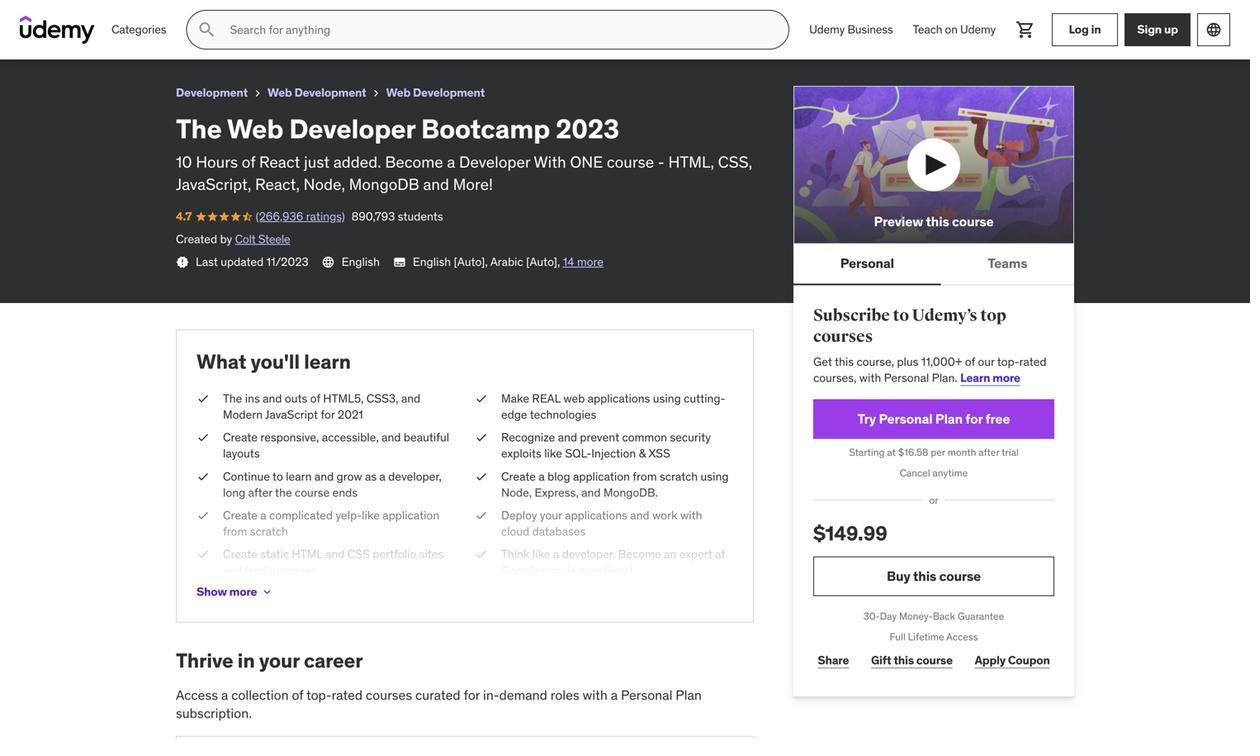Task type: locate. For each thing, give the bounding box(es) containing it.
1 web development from the left
[[268, 85, 366, 100]]

applications down the create a blog application from scratch using node, express, and mongodb.
[[565, 508, 628, 523]]

1 horizontal spatial web development link
[[386, 83, 485, 103]]

what
[[197, 350, 246, 374]]

course
[[607, 152, 654, 172], [952, 213, 994, 230], [295, 485, 330, 500], [940, 568, 981, 585], [917, 653, 953, 668]]

continue
[[223, 469, 270, 484]]

after down continue
[[248, 485, 273, 500]]

2023
[[205, 7, 238, 24], [556, 112, 620, 145]]

xsmall image down landing
[[260, 586, 274, 599]]

to
[[893, 305, 909, 326], [273, 469, 283, 484]]

1 vertical spatial bootcamp
[[421, 112, 550, 145]]

0 horizontal spatial (266,936
[[49, 29, 96, 44]]

thrive in your career element
[[176, 648, 754, 739]]

from down long
[[223, 524, 247, 539]]

course language image
[[322, 256, 335, 269]]

top- down the career
[[306, 687, 332, 704]]

preview this course button
[[794, 86, 1075, 244]]

applications up the prevent
[[588, 391, 650, 406]]

using down security
[[701, 469, 729, 484]]

english right course language icon
[[342, 254, 380, 269]]

english right closed captions image
[[413, 254, 451, 269]]

sign up
[[1138, 22, 1178, 37]]

1 horizontal spatial more
[[577, 254, 604, 269]]

and inside create responsive, accessible, and beautiful layouts
[[382, 430, 401, 445]]

and up sql-
[[558, 430, 577, 445]]

scratch down xss
[[660, 469, 698, 484]]

a inside the create a blog application from scratch using node, express, and mongodb.
[[539, 469, 545, 484]]

become
[[385, 152, 443, 172], [618, 547, 661, 562]]

a inside the web developer bootcamp 2023 10 hours of react just added. become a developer with one course - html, css, javascript, react, node, mongodb and more!
[[447, 152, 455, 172]]

applications inside deploy your applications and work with cloud databases
[[565, 508, 628, 523]]

0 vertical spatial using
[[653, 391, 681, 406]]

xsmall image right the development link
[[251, 87, 264, 100]]

with inside get this course, plus 11,000+ of our top-rated courses, with personal plan.
[[860, 371, 882, 385]]

developer for the web developer bootcamp 2023 10 hours of react just added. become a developer with one course - html, css, javascript, react, node, mongodb and more!
[[289, 112, 416, 145]]

of inside the ins and outs of html5, css3, and modern javascript for 2021
[[310, 391, 320, 406]]

our
[[978, 354, 995, 369]]

node, up deploy
[[501, 485, 532, 500]]

mongodb
[[349, 174, 419, 194]]

top- inside get this course, plus 11,000+ of our top-rated courses, with personal plan.
[[998, 354, 1020, 369]]

english for english
[[342, 254, 380, 269]]

0 vertical spatial node,
[[304, 174, 345, 194]]

xsmall image up the show
[[197, 508, 210, 524]]

1 horizontal spatial english
[[413, 254, 451, 269]]

personal
[[841, 255, 894, 272], [884, 371, 929, 385], [879, 411, 933, 428], [621, 687, 673, 704]]

this inside button
[[926, 213, 950, 230]]

and left the grow
[[315, 469, 334, 484]]

to inside continue to learn and grow as a developer, long after the course ends
[[273, 469, 283, 484]]

buy
[[887, 568, 911, 585]]

become left an
[[618, 547, 661, 562]]

a right the roles
[[611, 687, 618, 704]]

the inside the ins and outs of html5, css3, and modern javascript for 2021
[[223, 391, 242, 406]]

xsmall image
[[197, 391, 210, 407], [475, 391, 488, 407], [197, 430, 210, 446], [475, 430, 488, 446], [197, 547, 210, 563], [475, 547, 488, 563]]

at inside the 'think like a developer.  become an expert at googling code questions!'
[[715, 547, 726, 562]]

and up show more
[[223, 563, 242, 578]]

0 vertical spatial more
[[577, 254, 604, 269]]

development down "submit search" icon
[[176, 85, 248, 100]]

1 horizontal spatial 890,793
[[352, 209, 395, 224]]

bootcamp for the web developer bootcamp 2023
[[137, 7, 203, 24]]

more right 14
[[577, 254, 604, 269]]

course inside button
[[952, 213, 994, 230]]

0 vertical spatial 890,793
[[144, 29, 188, 44]]

11,000+
[[922, 354, 963, 369]]

1 vertical spatial (266,936 ratings)
[[256, 209, 345, 224]]

node,
[[304, 174, 345, 194], [501, 485, 532, 500]]

to up the
[[273, 469, 283, 484]]

Search for anything text field
[[227, 16, 769, 44]]

for left in-
[[464, 687, 480, 704]]

of right outs
[[310, 391, 320, 406]]

plus
[[897, 354, 919, 369]]

1 vertical spatial using
[[701, 469, 729, 484]]

1 vertical spatial in
[[238, 648, 255, 673]]

expert
[[679, 547, 713, 562]]

this for preview
[[926, 213, 950, 230]]

2 horizontal spatial developer
[[459, 152, 530, 172]]

static
[[260, 547, 289, 562]]

1 vertical spatial more
[[993, 371, 1021, 385]]

1 development from the left
[[176, 85, 248, 100]]

0 horizontal spatial english
[[342, 254, 380, 269]]

the
[[275, 485, 292, 500]]

with right the roles
[[583, 687, 608, 704]]

this inside get this course, plus 11,000+ of our top-rated courses, with personal plan.
[[835, 354, 854, 369]]

2023 up the development link
[[205, 7, 238, 24]]

web development up the web developer bootcamp 2023 10 hours of react just added. become a developer with one course - html, css, javascript, react, node, mongodb and more!
[[386, 85, 485, 100]]

0 horizontal spatial in
[[238, 648, 255, 673]]

create inside create responsive, accessible, and beautiful layouts
[[223, 430, 258, 445]]

4.7
[[13, 29, 29, 44], [176, 209, 192, 224]]

development link
[[176, 83, 248, 103]]

like inside the 'think like a developer.  become an expert at googling code questions!'
[[533, 547, 551, 562]]

more for learn more
[[993, 371, 1021, 385]]

udemy right on
[[961, 22, 996, 37]]

1 vertical spatial 4.7
[[176, 209, 192, 224]]

your up databases
[[540, 508, 562, 523]]

0 vertical spatial in
[[1092, 22, 1101, 37]]

the inside the web developer bootcamp 2023 10 hours of react just added. become a developer with one course - html, css, javascript, react, node, mongodb and more!
[[176, 112, 222, 145]]

0 horizontal spatial after
[[248, 485, 273, 500]]

1 vertical spatial learn
[[286, 469, 312, 484]]

1 udemy from the left
[[810, 22, 845, 37]]

css
[[347, 547, 370, 562]]

using
[[653, 391, 681, 406], [701, 469, 729, 484]]

0 vertical spatial application
[[573, 469, 630, 484]]

xsmall image inside show more button
[[260, 586, 274, 599]]

this right gift
[[894, 653, 914, 668]]

0 vertical spatial like
[[544, 446, 562, 461]]

create for create a complicated yelp-like application from scratch
[[223, 508, 258, 523]]

0 horizontal spatial top-
[[306, 687, 332, 704]]

javascript
[[265, 407, 318, 422]]

1 vertical spatial scratch
[[250, 524, 288, 539]]

web development link up just
[[268, 83, 366, 103]]

0 horizontal spatial using
[[653, 391, 681, 406]]

teams
[[988, 255, 1028, 272]]

2023 inside the web developer bootcamp 2023 10 hours of react just added. become a developer with one course - html, css, javascript, react, node, mongodb and more!
[[556, 112, 620, 145]]

2 english from the left
[[413, 254, 451, 269]]

0 vertical spatial the
[[13, 7, 36, 24]]

get this course, plus 11,000+ of our top-rated courses, with personal plan.
[[814, 354, 1047, 385]]

0 horizontal spatial become
[[385, 152, 443, 172]]

css3,
[[367, 391, 399, 406]]

0 vertical spatial (266,936 ratings)
[[49, 29, 138, 44]]

in up collection on the bottom of the page
[[238, 648, 255, 673]]

share
[[818, 653, 849, 668]]

and right ins
[[263, 391, 282, 406]]

890,793 students up the development link
[[144, 29, 236, 44]]

become inside the web developer bootcamp 2023 10 hours of react just added. become a developer with one course - html, css, javascript, react, node, mongodb and more!
[[385, 152, 443, 172]]

to left udemy's
[[893, 305, 909, 326]]

in for thrive
[[238, 648, 255, 673]]

0 horizontal spatial ratings)
[[99, 29, 138, 44]]

continue to learn and grow as a developer, long after the course ends
[[223, 469, 442, 500]]

and down mongodb.
[[630, 508, 650, 523]]

like up blog
[[544, 446, 562, 461]]

1 horizontal spatial plan
[[936, 411, 963, 428]]

learn up the
[[286, 469, 312, 484]]

0 vertical spatial 2023
[[205, 7, 238, 24]]

like
[[544, 446, 562, 461], [362, 508, 380, 523], [533, 547, 551, 562]]

development
[[176, 85, 248, 100], [295, 85, 366, 100], [413, 85, 485, 100]]

2 horizontal spatial the
[[223, 391, 242, 406]]

learn inside continue to learn and grow as a developer, long after the course ends
[[286, 469, 312, 484]]

full
[[890, 631, 906, 643]]

for inside the ins and outs of html5, css3, and modern javascript for 2021
[[321, 407, 335, 422]]

hours
[[196, 152, 238, 172]]

long
[[223, 485, 245, 500]]

0 vertical spatial access
[[947, 631, 978, 643]]

create for create a blog application from scratch using node, express, and mongodb.
[[501, 469, 536, 484]]

890,793
[[144, 29, 188, 44], [352, 209, 395, 224]]

0 horizontal spatial developer
[[71, 7, 134, 24]]

course left -
[[607, 152, 654, 172]]

node, inside the create a blog application from scratch using node, express, and mongodb.
[[501, 485, 532, 500]]

1 vertical spatial 890,793
[[352, 209, 395, 224]]

xss
[[649, 446, 671, 461]]

2 vertical spatial like
[[533, 547, 551, 562]]

personal down plus
[[884, 371, 929, 385]]

1 horizontal spatial node,
[[501, 485, 532, 500]]

access down back
[[947, 631, 978, 643]]

1 vertical spatial the
[[176, 112, 222, 145]]

development up just
[[295, 85, 366, 100]]

0 horizontal spatial 4.7
[[13, 29, 29, 44]]

1 vertical spatial plan
[[676, 687, 702, 704]]

create a complicated yelp-like application from scratch
[[223, 508, 440, 539]]

subscribe to udemy's top courses
[[814, 305, 1007, 347]]

from up mongodb.
[[633, 469, 657, 484]]

xsmall image right developer,
[[475, 469, 488, 485]]

ratings) up course language icon
[[306, 209, 345, 224]]

a left complicated
[[260, 508, 267, 523]]

log
[[1069, 22, 1089, 37]]

1 horizontal spatial after
[[979, 446, 1000, 459]]

lifetime
[[908, 631, 945, 643]]

0 vertical spatial your
[[540, 508, 562, 523]]

of right collection on the bottom of the page
[[292, 687, 303, 704]]

xsmall image for the ins and outs of html5, css3, and modern javascript for 2021
[[197, 391, 210, 407]]

your up collection on the bottom of the page
[[259, 648, 300, 673]]

of
[[242, 152, 255, 172], [965, 354, 975, 369], [310, 391, 320, 406], [292, 687, 303, 704]]

1 vertical spatial from
[[223, 524, 247, 539]]

become up mongodb
[[385, 152, 443, 172]]

application
[[573, 469, 630, 484], [383, 508, 440, 523]]

1 horizontal spatial your
[[540, 508, 562, 523]]

for down html5,
[[321, 407, 335, 422]]

after
[[979, 446, 1000, 459], [248, 485, 273, 500]]

personal down preview
[[841, 255, 894, 272]]

create up landing
[[223, 547, 258, 562]]

create responsive, accessible, and beautiful layouts
[[223, 430, 449, 461]]

(266,936 down the web developer bootcamp 2023
[[49, 29, 96, 44]]

at right expert
[[715, 547, 726, 562]]

after left trial
[[979, 446, 1000, 459]]

1 horizontal spatial 2023
[[556, 112, 620, 145]]

web development up just
[[268, 85, 366, 100]]

sign up link
[[1125, 13, 1191, 46]]

gift this course
[[871, 653, 953, 668]]

plan
[[936, 411, 963, 428], [676, 687, 702, 704]]

1 vertical spatial rated
[[332, 687, 363, 704]]

cancel
[[900, 467, 931, 480]]

0 horizontal spatial node,
[[304, 174, 345, 194]]

2023 for the web developer bootcamp 2023
[[205, 7, 238, 24]]

0 horizontal spatial bootcamp
[[137, 7, 203, 24]]

0 horizontal spatial 890,793 students
[[144, 29, 236, 44]]

rated
[[1020, 354, 1047, 369], [332, 687, 363, 704]]

access inside 30-day money-back guarantee full lifetime access
[[947, 631, 978, 643]]

1 vertical spatial your
[[259, 648, 300, 673]]

collection
[[231, 687, 289, 704]]

1 vertical spatial courses
[[366, 687, 412, 704]]

courses left curated
[[366, 687, 412, 704]]

0 horizontal spatial scratch
[[250, 524, 288, 539]]

rated up learn more
[[1020, 354, 1047, 369]]

1 horizontal spatial students
[[398, 209, 443, 224]]

1 english from the left
[[342, 254, 380, 269]]

course up back
[[940, 568, 981, 585]]

course up complicated
[[295, 485, 330, 500]]

personal inside the 'access a collection of top-rated courses curated for in-demand roles with a personal plan subscription.'
[[621, 687, 673, 704]]

1 horizontal spatial for
[[464, 687, 480, 704]]

and inside deploy your applications and work with cloud databases
[[630, 508, 650, 523]]

to inside 'subscribe to udemy's top courses'
[[893, 305, 909, 326]]

1 horizontal spatial courses
[[814, 327, 873, 347]]

free
[[986, 411, 1010, 428]]

more down landing
[[229, 584, 257, 599]]

rated inside get this course, plus 11,000+ of our top-rated courses, with personal plan.
[[1020, 354, 1047, 369]]

a up the more!
[[447, 152, 455, 172]]

0 horizontal spatial at
[[715, 547, 726, 562]]

more!
[[453, 174, 493, 194]]

coupon
[[1008, 653, 1050, 668]]

0 horizontal spatial application
[[383, 508, 440, 523]]

colt steele link
[[235, 232, 290, 247]]

think
[[501, 547, 530, 562]]

react
[[259, 152, 300, 172]]

890,793 down mongodb
[[352, 209, 395, 224]]

up
[[1165, 22, 1178, 37]]

890,793 students down mongodb
[[352, 209, 443, 224]]

0 horizontal spatial for
[[321, 407, 335, 422]]

0 vertical spatial students
[[191, 29, 236, 44]]

0 vertical spatial scratch
[[660, 469, 698, 484]]

create
[[223, 430, 258, 445], [501, 469, 536, 484], [223, 508, 258, 523], [223, 547, 258, 562]]

with inside the 'access a collection of top-rated courses curated for in-demand roles with a personal plan subscription.'
[[583, 687, 608, 704]]

get
[[814, 354, 832, 369]]

0 horizontal spatial courses
[[366, 687, 412, 704]]

more for show more
[[229, 584, 257, 599]]

in
[[1092, 22, 1101, 37], [238, 648, 255, 673]]

(266,936 ratings) down the web developer bootcamp 2023
[[49, 29, 138, 44]]

from inside create a complicated yelp-like application from scratch
[[223, 524, 247, 539]]

web inside the web developer bootcamp 2023 10 hours of react just added. become a developer with one course - html, css, javascript, react, node, mongodb and more!
[[227, 112, 284, 145]]

a right as
[[380, 469, 386, 484]]

0 vertical spatial top-
[[998, 354, 1020, 369]]

like inside create a complicated yelp-like application from scratch
[[362, 508, 380, 523]]

(266,936 ratings) up steele
[[256, 209, 345, 224]]

0 horizontal spatial with
[[583, 687, 608, 704]]

development up the web developer bootcamp 2023 10 hours of react just added. become a developer with one course - html, css, javascript, react, node, mongodb and more!
[[413, 85, 485, 100]]

pages
[[286, 563, 317, 578]]

1 vertical spatial developer
[[289, 112, 416, 145]]

1 vertical spatial at
[[715, 547, 726, 562]]

create inside the create a blog application from scratch using node, express, and mongodb.
[[501, 469, 536, 484]]

more down our on the top of page
[[993, 371, 1021, 385]]

become inside the 'think like a developer.  become an expert at googling code questions!'
[[618, 547, 661, 562]]

for inside the 'access a collection of top-rated courses curated for in-demand roles with a personal plan subscription.'
[[464, 687, 480, 704]]

0 horizontal spatial more
[[229, 584, 257, 599]]

1 vertical spatial with
[[681, 508, 702, 523]]

of inside the 'access a collection of top-rated courses curated for in-demand roles with a personal plan subscription.'
[[292, 687, 303, 704]]

tab list
[[794, 244, 1075, 285]]

created
[[176, 232, 217, 247]]

1 vertical spatial like
[[362, 508, 380, 523]]

[auto], arabic
[[454, 254, 523, 269]]

2 vertical spatial more
[[229, 584, 257, 599]]

1 horizontal spatial (266,936
[[256, 209, 303, 224]]

updated
[[221, 254, 264, 269]]

this for gift
[[894, 653, 914, 668]]

roles
[[551, 687, 580, 704]]

plan inside the 'access a collection of top-rated courses curated for in-demand roles with a personal plan subscription.'
[[676, 687, 702, 704]]

bootcamp inside the web developer bootcamp 2023 10 hours of react just added. become a developer with one course - html, css, javascript, react, node, mongodb and more!
[[421, 112, 550, 145]]

create inside create static html and css portfolio sites and landing pages
[[223, 547, 258, 562]]

web development link up the web developer bootcamp 2023 10 hours of react just added. become a developer with one course - html, css, javascript, react, node, mongodb and more!
[[386, 83, 485, 103]]

1 horizontal spatial access
[[947, 631, 978, 643]]

learn up html5,
[[304, 350, 351, 374]]

1 vertical spatial top-
[[306, 687, 332, 704]]

with down 'course,'
[[860, 371, 882, 385]]

2 web development from the left
[[386, 85, 485, 100]]

0 vertical spatial to
[[893, 305, 909, 326]]

1 horizontal spatial bootcamp
[[421, 112, 550, 145]]

2023 up one
[[556, 112, 620, 145]]

0 horizontal spatial plan
[[676, 687, 702, 704]]

application down developer,
[[383, 508, 440, 523]]

application down injection
[[573, 469, 630, 484]]

course inside the web developer bootcamp 2023 10 hours of react just added. become a developer with one course - html, css, javascript, react, node, mongodb and more!
[[607, 152, 654, 172]]

at
[[887, 446, 896, 459], [715, 547, 726, 562]]

more inside button
[[229, 584, 257, 599]]

2 udemy from the left
[[961, 22, 996, 37]]

xsmall image
[[251, 87, 264, 100], [370, 87, 383, 100], [176, 256, 189, 269], [197, 469, 210, 485], [475, 469, 488, 485], [197, 508, 210, 524], [475, 508, 488, 524], [260, 586, 274, 599]]

students down mongodb
[[398, 209, 443, 224]]

common
[[622, 430, 667, 445]]

this up courses,
[[835, 354, 854, 369]]

1 horizontal spatial 890,793 students
[[352, 209, 443, 224]]

or
[[930, 494, 939, 507]]

preview
[[874, 213, 923, 230]]

0 vertical spatial after
[[979, 446, 1000, 459]]

for
[[321, 407, 335, 422], [966, 411, 983, 428], [464, 687, 480, 704]]

0 horizontal spatial web development
[[268, 85, 366, 100]]

1 vertical spatial node,
[[501, 485, 532, 500]]

1 horizontal spatial web development
[[386, 85, 485, 100]]

to for subscribe
[[893, 305, 909, 326]]

of left react
[[242, 152, 255, 172]]

bootcamp
[[137, 7, 203, 24], [421, 112, 550, 145]]

using left cutting-
[[653, 391, 681, 406]]

like up googling
[[533, 547, 551, 562]]

applications
[[588, 391, 650, 406], [565, 508, 628, 523]]

developer for the web developer bootcamp 2023
[[71, 7, 134, 24]]

xsmall image for think like a developer.  become an expert at googling code questions!
[[475, 547, 488, 563]]

blog
[[548, 469, 570, 484]]

access up subscription.
[[176, 687, 218, 704]]

0 vertical spatial applications
[[588, 391, 650, 406]]

anytime
[[933, 467, 968, 480]]

0 horizontal spatial from
[[223, 524, 247, 539]]

0 horizontal spatial 2023
[[205, 7, 238, 24]]

0 horizontal spatial development
[[176, 85, 248, 100]]

a up code
[[553, 547, 560, 562]]

courses down subscribe
[[814, 327, 873, 347]]

1 web development link from the left
[[268, 83, 366, 103]]

this for get
[[835, 354, 854, 369]]

0 horizontal spatial access
[[176, 687, 218, 704]]

googling
[[501, 563, 548, 578]]

what you'll learn
[[197, 350, 351, 374]]

udemy left business
[[810, 22, 845, 37]]

1 horizontal spatial application
[[573, 469, 630, 484]]

create inside create a complicated yelp-like application from scratch
[[223, 508, 258, 523]]

this right buy
[[913, 568, 937, 585]]

ratings)
[[99, 29, 138, 44], [306, 209, 345, 224]]

xsmall image left continue
[[197, 469, 210, 485]]

more
[[577, 254, 604, 269], [993, 371, 1021, 385], [229, 584, 257, 599]]

create down exploits
[[501, 469, 536, 484]]

xsmall image for recognize and prevent common security exploits like sql-injection & xss
[[475, 430, 488, 446]]

this
[[926, 213, 950, 230], [835, 354, 854, 369], [913, 568, 937, 585], [894, 653, 914, 668]]

890,793 left "submit search" icon
[[144, 29, 188, 44]]

0 vertical spatial at
[[887, 446, 896, 459]]

2 horizontal spatial with
[[860, 371, 882, 385]]

create up layouts
[[223, 430, 258, 445]]

categories
[[112, 22, 166, 37]]

this right preview
[[926, 213, 950, 230]]

rated down the career
[[332, 687, 363, 704]]

students up the development link
[[191, 29, 236, 44]]

1 horizontal spatial from
[[633, 469, 657, 484]]

0 vertical spatial with
[[860, 371, 882, 385]]

a inside create a complicated yelp-like application from scratch
[[260, 508, 267, 523]]

buy this course button
[[814, 557, 1055, 596]]

and left the more!
[[423, 174, 449, 194]]



Task type: vqa. For each thing, say whether or not it's contained in the screenshot.
the (367)
no



Task type: describe. For each thing, give the bounding box(es) containing it.
learn more link
[[961, 371, 1021, 385]]

preview this course
[[874, 213, 994, 230]]

of inside the web developer bootcamp 2023 10 hours of react just added. become a developer with one course - html, css, javascript, react, node, mongodb and more!
[[242, 152, 255, 172]]

using inside make real web applications using cutting- edge technologies
[[653, 391, 681, 406]]

sites
[[419, 547, 444, 562]]

last updated 11/2023
[[196, 254, 309, 269]]

business
[[848, 22, 893, 37]]

course,
[[857, 354, 895, 369]]

learn for to
[[286, 469, 312, 484]]

gift this course link
[[867, 644, 958, 677]]

layouts
[[223, 446, 260, 461]]

categories button
[[102, 10, 176, 50]]

learn for you'll
[[304, 350, 351, 374]]

apply
[[975, 653, 1006, 668]]

2023 for the web developer bootcamp 2023 10 hours of react just added. become a developer with one course - html, css, javascript, react, node, mongodb and more!
[[556, 112, 620, 145]]

2 web development link from the left
[[386, 83, 485, 103]]

scratch inside create a complicated yelp-like application from scratch
[[250, 524, 288, 539]]

course down lifetime
[[917, 653, 953, 668]]

0 vertical spatial ratings)
[[99, 29, 138, 44]]

udemy's
[[912, 305, 978, 326]]

curated
[[415, 687, 461, 704]]

databases
[[532, 524, 586, 539]]

xsmall image for create responsive, accessible, and beautiful layouts
[[197, 430, 210, 446]]

subscribe
[[814, 305, 890, 326]]

0 horizontal spatial your
[[259, 648, 300, 673]]

javascript,
[[176, 174, 251, 194]]

english [auto], arabic [auto] , 14 more
[[413, 254, 604, 269]]

and inside the create a blog application from scratch using node, express, and mongodb.
[[582, 485, 601, 500]]

colt
[[235, 232, 256, 247]]

choose a language image
[[1206, 21, 1222, 38]]

0 vertical spatial 4.7
[[13, 29, 29, 44]]

xsmall image up "added."
[[370, 87, 383, 100]]

per
[[931, 446, 946, 459]]

code
[[551, 563, 577, 578]]

1 vertical spatial 890,793 students
[[352, 209, 443, 224]]

teams button
[[941, 244, 1075, 284]]

and right css3,
[[401, 391, 421, 406]]

this inside $149.99 buy this course
[[913, 568, 937, 585]]

scratch inside the create a blog application from scratch using node, express, and mongodb.
[[660, 469, 698, 484]]

log in link
[[1052, 13, 1118, 46]]

1 vertical spatial ratings)
[[306, 209, 345, 224]]

added.
[[334, 152, 381, 172]]

security
[[670, 430, 711, 445]]

shopping cart with 0 items image
[[1016, 20, 1036, 40]]

2 development from the left
[[295, 85, 366, 100]]

udemy image
[[20, 16, 95, 44]]

month
[[948, 446, 977, 459]]

demand
[[499, 687, 548, 704]]

one
[[570, 152, 603, 172]]

at inside starting at $16.58 per month after trial cancel anytime
[[887, 446, 896, 459]]

a inside the 'think like a developer.  become an expert at googling code questions!'
[[553, 547, 560, 562]]

create for create static html and css portfolio sites and landing pages
[[223, 547, 258, 562]]

top
[[981, 305, 1007, 326]]

a inside continue to learn and grow as a developer, long after the course ends
[[380, 469, 386, 484]]

submit search image
[[197, 20, 217, 40]]

trial
[[1002, 446, 1019, 459]]

0 horizontal spatial 890,793
[[144, 29, 188, 44]]

show
[[197, 584, 227, 599]]

the for the web developer bootcamp 2023
[[13, 7, 36, 24]]

from inside the create a blog application from scratch using node, express, and mongodb.
[[633, 469, 657, 484]]

bootcamp for the web developer bootcamp 2023 10 hours of react just added. become a developer with one course - html, css, javascript, react, node, mongodb and more!
[[421, 112, 550, 145]]

1 horizontal spatial (266,936 ratings)
[[256, 209, 345, 224]]

in for log
[[1092, 22, 1101, 37]]

money-
[[899, 610, 933, 623]]

14
[[563, 254, 574, 269]]

share button
[[814, 644, 854, 677]]

and inside continue to learn and grow as a developer, long after the course ends
[[315, 469, 334, 484]]

udemy inside udemy business link
[[810, 22, 845, 37]]

show more button
[[197, 576, 274, 609]]

0 vertical spatial 890,793 students
[[144, 29, 236, 44]]

1 horizontal spatial 4.7
[[176, 209, 192, 224]]

express,
[[535, 485, 579, 500]]

starting at $16.58 per month after trial cancel anytime
[[849, 446, 1019, 480]]

2 horizontal spatial for
[[966, 411, 983, 428]]

html,
[[669, 152, 715, 172]]

and left the css
[[325, 547, 345, 562]]

0 vertical spatial (266,936
[[49, 29, 96, 44]]

3 development from the left
[[413, 85, 485, 100]]

0 horizontal spatial students
[[191, 29, 236, 44]]

work
[[653, 508, 678, 523]]

created by colt steele
[[176, 232, 290, 247]]

rated inside the 'access a collection of top-rated courses curated for in-demand roles with a personal plan subscription.'
[[332, 687, 363, 704]]

application inside the create a blog application from scratch using node, express, and mongodb.
[[573, 469, 630, 484]]

technologies
[[530, 407, 597, 422]]

beautiful
[[404, 430, 449, 445]]

teach on udemy
[[913, 22, 996, 37]]

$149.99 buy this course
[[814, 521, 981, 585]]

course inside continue to learn and grow as a developer, long after the course ends
[[295, 485, 330, 500]]

the for the ins and outs of html5, css3, and modern javascript for 2021
[[223, 391, 242, 406]]

ends
[[333, 485, 358, 500]]

courses inside 'subscribe to udemy's top courses'
[[814, 327, 873, 347]]

with inside deploy your applications and work with cloud databases
[[681, 508, 702, 523]]

like inside recognize and prevent common security exploits like sql-injection & xss
[[544, 446, 562, 461]]

edge
[[501, 407, 527, 422]]

english for english [auto], arabic [auto] , 14 more
[[413, 254, 451, 269]]

your inside deploy your applications and work with cloud databases
[[540, 508, 562, 523]]

sign
[[1138, 22, 1162, 37]]

sql-
[[565, 446, 592, 461]]

closed captions image
[[393, 256, 406, 269]]

course inside $149.99 buy this course
[[940, 568, 981, 585]]

&
[[639, 446, 646, 461]]

make
[[501, 391, 529, 406]]

access a collection of top-rated courses curated for in-demand roles with a personal plan subscription.
[[176, 687, 702, 722]]

apply coupon button
[[971, 644, 1055, 677]]

the ins and outs of html5, css3, and modern javascript for 2021
[[223, 391, 421, 422]]

udemy inside the teach on udemy link
[[961, 22, 996, 37]]

2021
[[338, 407, 363, 422]]

steele
[[258, 232, 290, 247]]

try
[[858, 411, 876, 428]]

cloud
[[501, 524, 530, 539]]

1 vertical spatial (266,936
[[256, 209, 303, 224]]

to for continue
[[273, 469, 283, 484]]

back
[[933, 610, 956, 623]]

deploy your applications and work with cloud databases
[[501, 508, 702, 539]]

tab list containing personal
[[794, 244, 1075, 285]]

outs
[[285, 391, 308, 406]]

application inside create a complicated yelp-like application from scratch
[[383, 508, 440, 523]]

web development for first the web development link
[[268, 85, 366, 100]]

questions!
[[579, 563, 633, 578]]

web development for first the web development link from the right
[[386, 85, 485, 100]]

of inside get this course, plus 11,000+ of our top-rated courses, with personal plan.
[[965, 354, 975, 369]]

thrive in your career
[[176, 648, 363, 673]]

access inside the 'access a collection of top-rated courses curated for in-demand roles with a personal plan subscription.'
[[176, 687, 218, 704]]

10
[[176, 152, 192, 172]]

a up subscription.
[[221, 687, 228, 704]]

2 vertical spatial developer
[[459, 152, 530, 172]]

learn
[[961, 371, 991, 385]]

using inside the create a blog application from scratch using node, express, and mongodb.
[[701, 469, 729, 484]]

css,
[[718, 152, 753, 172]]

developer,
[[388, 469, 442, 484]]

accessible,
[[322, 430, 379, 445]]

create for create responsive, accessible, and beautiful layouts
[[223, 430, 258, 445]]

xsmall image left deploy
[[475, 508, 488, 524]]

xsmall image left last
[[176, 256, 189, 269]]

top- inside the 'access a collection of top-rated courses curated for in-demand roles with a personal plan subscription.'
[[306, 687, 332, 704]]

personal inside get this course, plus 11,000+ of our top-rated courses, with personal plan.
[[884, 371, 929, 385]]

personal inside button
[[841, 255, 894, 272]]

apply coupon
[[975, 653, 1050, 668]]

and inside recognize and prevent common security exploits like sql-injection & xss
[[558, 430, 577, 445]]

landing
[[245, 563, 283, 578]]

personal up the $16.58
[[879, 411, 933, 428]]

the for the web developer bootcamp 2023 10 hours of react just added. become a developer with one course - html, css, javascript, react, node, mongodb and more!
[[176, 112, 222, 145]]

the web developer bootcamp 2023
[[13, 7, 238, 24]]

applications inside make real web applications using cutting- edge technologies
[[588, 391, 650, 406]]

on
[[945, 22, 958, 37]]

starting
[[849, 446, 885, 459]]

xsmall image for create static html and css portfolio sites and landing pages
[[197, 547, 210, 563]]

grow
[[337, 469, 362, 484]]

0 vertical spatial plan
[[936, 411, 963, 428]]

prevent
[[580, 430, 620, 445]]

and inside the web developer bootcamp 2023 10 hours of react just added. become a developer with one course - html, css, javascript, react, node, mongodb and more!
[[423, 174, 449, 194]]

xsmall image for make real web applications using cutting- edge technologies
[[475, 391, 488, 407]]

-
[[658, 152, 665, 172]]

you'll
[[251, 350, 300, 374]]

after inside starting at $16.58 per month after trial cancel anytime
[[979, 446, 1000, 459]]

html
[[292, 547, 323, 562]]

after inside continue to learn and grow as a developer, long after the course ends
[[248, 485, 273, 500]]

try personal plan for free link
[[814, 400, 1055, 439]]

courses inside the 'access a collection of top-rated courses curated for in-demand roles with a personal plan subscription.'
[[366, 687, 412, 704]]

an
[[664, 547, 677, 562]]

node, inside the web developer bootcamp 2023 10 hours of react just added. become a developer with one course - html, css, javascript, react, node, mongodb and more!
[[304, 174, 345, 194]]



